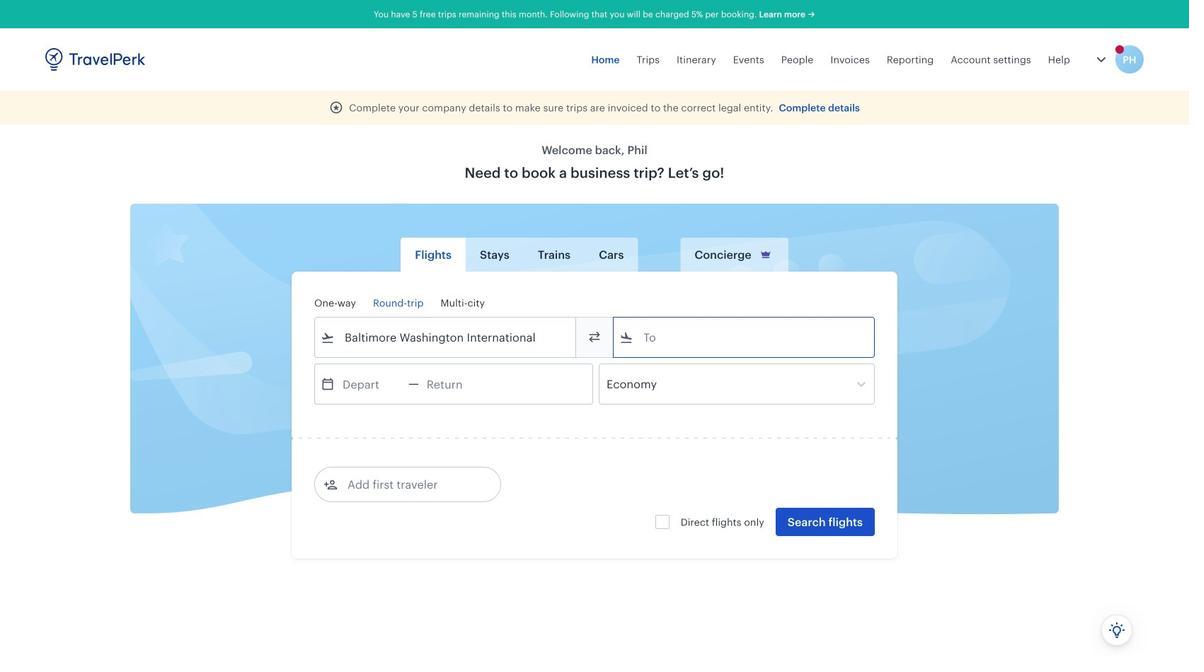 Task type: vqa. For each thing, say whether or not it's contained in the screenshot.
to Search Field
yes



Task type: describe. For each thing, give the bounding box(es) containing it.
From search field
[[335, 326, 557, 349]]

To search field
[[634, 326, 856, 349]]



Task type: locate. For each thing, give the bounding box(es) containing it.
Add first traveler search field
[[338, 474, 485, 496]]

Depart text field
[[335, 365, 408, 404]]

Return text field
[[419, 365, 493, 404]]



